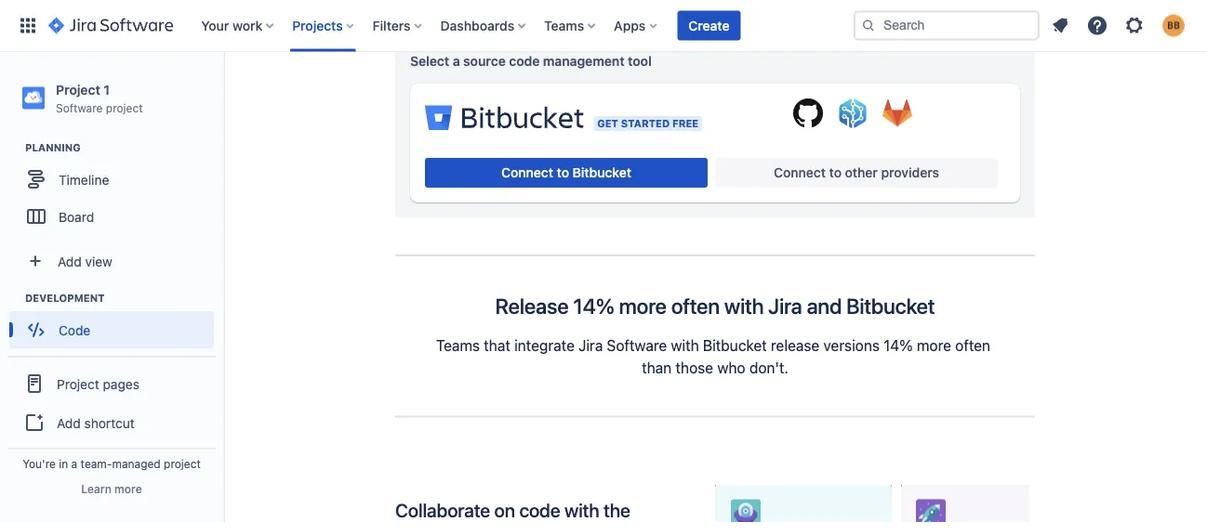 Task type: describe. For each thing, give the bounding box(es) containing it.
add for add shortcut
[[57, 416, 81, 431]]

to for bitbucket
[[557, 166, 570, 181]]

team-
[[81, 458, 112, 471]]

collaborate on code with the right context
[[395, 501, 631, 523]]

often inside teams that integrate jira software with bitbucket release versions 14% more often than those who don't.
[[956, 337, 991, 355]]

than
[[642, 360, 672, 377]]

software inside project 1 software project
[[56, 101, 103, 114]]

planning image
[[3, 137, 25, 159]]

release
[[496, 295, 569, 320]]

apps button
[[609, 11, 665, 40]]

add shortcut
[[57, 416, 135, 431]]

dashboards button
[[435, 11, 533, 40]]

add shortcut button
[[7, 405, 216, 442]]

add for add view
[[58, 254, 82, 269]]

work
[[233, 18, 263, 33]]

apps
[[614, 18, 646, 33]]

0 vertical spatial with
[[725, 295, 764, 320]]

timeline link
[[9, 161, 214, 198]]

your
[[201, 18, 229, 33]]

0 vertical spatial code
[[509, 54, 540, 69]]

development
[[25, 293, 105, 305]]

project inside project 1 software project
[[106, 101, 143, 114]]

started
[[621, 118, 670, 130]]

connect to bitbucket button
[[425, 159, 708, 188]]

shortcut
[[84, 416, 135, 431]]

more inside teams that integrate jira software with bitbucket release versions 14% more often than those who don't.
[[917, 337, 952, 355]]

1 horizontal spatial a
[[453, 54, 460, 69]]

right
[[395, 523, 434, 523]]

tool
[[628, 54, 652, 69]]

managed
[[112, 458, 161, 471]]

you're
[[22, 458, 56, 471]]

with inside teams that integrate jira software with bitbucket release versions 14% more often than those who don't.
[[671, 337, 700, 355]]

source
[[464, 54, 506, 69]]

select
[[410, 54, 450, 69]]

teams for teams
[[545, 18, 585, 33]]

notifications image
[[1050, 14, 1072, 37]]

timeline
[[59, 172, 109, 187]]

the
[[604, 501, 631, 522]]

your profile and settings image
[[1163, 14, 1186, 37]]

code link
[[9, 312, 214, 349]]

help image
[[1087, 14, 1109, 37]]

sidebar navigation image
[[203, 74, 244, 112]]

collaborate
[[395, 501, 490, 522]]

development group
[[9, 291, 222, 355]]

your work button
[[196, 11, 281, 40]]

other
[[846, 166, 878, 181]]

your work
[[201, 18, 263, 33]]

dashboards
[[441, 18, 515, 33]]

release
[[771, 337, 820, 355]]

connect to other providers button
[[716, 159, 999, 188]]

create button
[[678, 11, 741, 40]]

group containing project pages
[[7, 357, 216, 489]]



Task type: locate. For each thing, give the bounding box(es) containing it.
more right versions
[[917, 337, 952, 355]]

context
[[438, 523, 500, 523]]

1 vertical spatial project
[[57, 377, 99, 392]]

1 to from the left
[[557, 166, 570, 181]]

1 connect from the left
[[502, 166, 554, 181]]

14% right versions
[[884, 337, 914, 355]]

and
[[807, 295, 842, 320]]

software up 'planning' in the left of the page
[[56, 101, 103, 114]]

0 vertical spatial project
[[56, 82, 100, 97]]

0 horizontal spatial software
[[56, 101, 103, 114]]

bitbucket inside teams that integrate jira software with bitbucket release versions 14% more often than those who don't.
[[703, 337, 767, 355]]

board link
[[9, 198, 214, 236]]

providers
[[882, 166, 940, 181]]

0 horizontal spatial to
[[557, 166, 570, 181]]

connect for connect to other providers
[[774, 166, 826, 181]]

2 horizontal spatial bitbucket
[[847, 295, 936, 320]]

more down managed
[[115, 483, 142, 496]]

don't.
[[750, 360, 789, 377]]

1 horizontal spatial teams
[[545, 18, 585, 33]]

project left 1
[[56, 82, 100, 97]]

with up those
[[671, 337, 700, 355]]

0 horizontal spatial connect
[[502, 166, 554, 181]]

filters
[[373, 18, 411, 33]]

with left the
[[565, 501, 600, 522]]

software
[[56, 101, 103, 114], [607, 337, 667, 355]]

project for project pages
[[57, 377, 99, 392]]

1 horizontal spatial jira
[[769, 295, 803, 320]]

board
[[59, 209, 94, 225]]

0 horizontal spatial with
[[565, 501, 600, 522]]

project
[[56, 82, 100, 97], [57, 377, 99, 392]]

select a source code management tool
[[410, 54, 652, 69]]

14% inside teams that integrate jira software with bitbucket release versions 14% more often than those who don't.
[[884, 337, 914, 355]]

0 vertical spatial software
[[56, 101, 103, 114]]

2 vertical spatial bitbucket
[[703, 337, 767, 355]]

bitbucket up versions
[[847, 295, 936, 320]]

project down 1
[[106, 101, 143, 114]]

project for project 1 software project
[[56, 82, 100, 97]]

code
[[59, 323, 91, 338]]

versions
[[824, 337, 880, 355]]

learn more
[[81, 483, 142, 496]]

management
[[543, 54, 625, 69]]

with inside "collaborate on code with the right context"
[[565, 501, 600, 522]]

that
[[484, 337, 511, 355]]

1 vertical spatial project
[[164, 458, 201, 471]]

connect to other providers
[[774, 166, 940, 181]]

1 horizontal spatial often
[[956, 337, 991, 355]]

appswitcher icon image
[[17, 14, 39, 37]]

jira right integrate
[[579, 337, 603, 355]]

0 vertical spatial 14%
[[574, 295, 615, 320]]

bitbucket up who
[[703, 337, 767, 355]]

1 vertical spatial add
[[57, 416, 81, 431]]

code
[[509, 54, 540, 69], [520, 501, 561, 522]]

2 to from the left
[[830, 166, 842, 181]]

1 horizontal spatial with
[[671, 337, 700, 355]]

connect
[[502, 166, 554, 181], [774, 166, 826, 181]]

software inside teams that integrate jira software with bitbucket release versions 14% more often than those who don't.
[[607, 337, 667, 355]]

a right in
[[71, 458, 77, 471]]

1 vertical spatial bitbucket
[[847, 295, 936, 320]]

0 vertical spatial more
[[619, 295, 667, 320]]

add view button
[[11, 243, 212, 280]]

jira software image
[[48, 14, 173, 37], [48, 14, 173, 37]]

project
[[106, 101, 143, 114], [164, 458, 201, 471]]

add left shortcut
[[57, 416, 81, 431]]

1 vertical spatial 14%
[[884, 337, 914, 355]]

1 vertical spatial code
[[520, 501, 561, 522]]

1 vertical spatial often
[[956, 337, 991, 355]]

0 horizontal spatial jira
[[579, 337, 603, 355]]

0 horizontal spatial project
[[106, 101, 143, 114]]

on
[[495, 501, 515, 522]]

teams inside popup button
[[545, 18, 585, 33]]

you're in a team-managed project
[[22, 458, 201, 471]]

project 1 software project
[[56, 82, 143, 114]]

often
[[672, 295, 720, 320], [956, 337, 991, 355]]

0 horizontal spatial more
[[115, 483, 142, 496]]

code right source on the left top of the page
[[509, 54, 540, 69]]

a right select
[[453, 54, 460, 69]]

banner containing your work
[[0, 0, 1208, 52]]

projects button
[[287, 11, 362, 40]]

0 vertical spatial teams
[[545, 18, 585, 33]]

those
[[676, 360, 714, 377]]

14% right release
[[574, 295, 615, 320]]

bitbucket
[[573, 166, 632, 181], [847, 295, 936, 320], [703, 337, 767, 355]]

filters button
[[367, 11, 430, 40]]

0 vertical spatial often
[[672, 295, 720, 320]]

more up the than
[[619, 295, 667, 320]]

0 horizontal spatial often
[[672, 295, 720, 320]]

teams button
[[539, 11, 603, 40]]

jira left and at the right bottom of the page
[[769, 295, 803, 320]]

bitbucket inside connect to bitbucket button
[[573, 166, 632, 181]]

1 horizontal spatial more
[[619, 295, 667, 320]]

bitbucket image
[[425, 99, 585, 136], [425, 99, 585, 136]]

planning group
[[9, 141, 222, 241]]

teams that integrate jira software with bitbucket release versions 14% more often than those who don't.
[[436, 337, 995, 377]]

project pages link
[[7, 364, 216, 405]]

0 vertical spatial bitbucket
[[573, 166, 632, 181]]

0 vertical spatial jira
[[769, 295, 803, 320]]

teams left that
[[436, 337, 480, 355]]

project inside project 1 software project
[[56, 82, 100, 97]]

2 vertical spatial with
[[565, 501, 600, 522]]

project right managed
[[164, 458, 201, 471]]

with
[[725, 295, 764, 320], [671, 337, 700, 355], [565, 501, 600, 522]]

code right the on
[[520, 501, 561, 522]]

add left view
[[58, 254, 82, 269]]

release 14% more often with jira and bitbucket
[[496, 295, 936, 320]]

settings image
[[1124, 14, 1146, 37]]

1 vertical spatial a
[[71, 458, 77, 471]]

integrate
[[515, 337, 575, 355]]

jira inside teams that integrate jira software with bitbucket release versions 14% more often than those who don't.
[[579, 337, 603, 355]]

teams
[[545, 18, 585, 33], [436, 337, 480, 355]]

code inside "collaborate on code with the right context"
[[520, 501, 561, 522]]

projects
[[292, 18, 343, 33]]

banner
[[0, 0, 1208, 52]]

1 horizontal spatial 14%
[[884, 337, 914, 355]]

1
[[104, 82, 110, 97]]

1 vertical spatial software
[[607, 337, 667, 355]]

pages
[[103, 377, 140, 392]]

in
[[59, 458, 68, 471]]

bitbucket down 'get'
[[573, 166, 632, 181]]

more inside button
[[115, 483, 142, 496]]

2 horizontal spatial with
[[725, 295, 764, 320]]

1 horizontal spatial bitbucket
[[703, 337, 767, 355]]

0 vertical spatial a
[[453, 54, 460, 69]]

1 vertical spatial teams
[[436, 337, 480, 355]]

0 vertical spatial add
[[58, 254, 82, 269]]

jira
[[769, 295, 803, 320], [579, 337, 603, 355]]

group
[[7, 357, 216, 489]]

add inside dropdown button
[[58, 254, 82, 269]]

1 horizontal spatial project
[[164, 458, 201, 471]]

1 horizontal spatial to
[[830, 166, 842, 181]]

2 horizontal spatial more
[[917, 337, 952, 355]]

project pages
[[57, 377, 140, 392]]

development image
[[3, 288, 25, 310]]

get
[[598, 118, 619, 130]]

search image
[[862, 18, 877, 33]]

2 connect from the left
[[774, 166, 826, 181]]

to for other
[[830, 166, 842, 181]]

1 horizontal spatial connect
[[774, 166, 826, 181]]

0 vertical spatial project
[[106, 101, 143, 114]]

a
[[453, 54, 460, 69], [71, 458, 77, 471]]

who
[[718, 360, 746, 377]]

0 horizontal spatial a
[[71, 458, 77, 471]]

connect for connect to bitbucket
[[502, 166, 554, 181]]

1 horizontal spatial software
[[607, 337, 667, 355]]

free
[[673, 118, 699, 130]]

add
[[58, 254, 82, 269], [57, 416, 81, 431]]

1 vertical spatial with
[[671, 337, 700, 355]]

create
[[689, 18, 730, 33]]

planning
[[25, 142, 81, 154]]

teams up management
[[545, 18, 585, 33]]

learn more button
[[81, 482, 142, 497]]

learn
[[81, 483, 112, 496]]

1 vertical spatial more
[[917, 337, 952, 355]]

0 horizontal spatial teams
[[436, 337, 480, 355]]

view
[[85, 254, 112, 269]]

14%
[[574, 295, 615, 320], [884, 337, 914, 355]]

with up teams that integrate jira software with bitbucket release versions 14% more often than those who don't.
[[725, 295, 764, 320]]

0 horizontal spatial 14%
[[574, 295, 615, 320]]

add inside button
[[57, 416, 81, 431]]

get started free
[[598, 118, 699, 130]]

add view
[[58, 254, 112, 269]]

1 vertical spatial jira
[[579, 337, 603, 355]]

software up the than
[[607, 337, 667, 355]]

2 vertical spatial more
[[115, 483, 142, 496]]

primary element
[[11, 0, 854, 52]]

project up add shortcut
[[57, 377, 99, 392]]

teams for teams that integrate jira software with bitbucket release versions 14% more often than those who don't.
[[436, 337, 480, 355]]

more
[[619, 295, 667, 320], [917, 337, 952, 355], [115, 483, 142, 496]]

0 horizontal spatial bitbucket
[[573, 166, 632, 181]]

to
[[557, 166, 570, 181], [830, 166, 842, 181]]

connect to bitbucket
[[502, 166, 632, 181]]

teams inside teams that integrate jira software with bitbucket release versions 14% more often than those who don't.
[[436, 337, 480, 355]]

Search field
[[854, 11, 1040, 40]]



Task type: vqa. For each thing, say whether or not it's contained in the screenshot.
bottom 'this'
no



